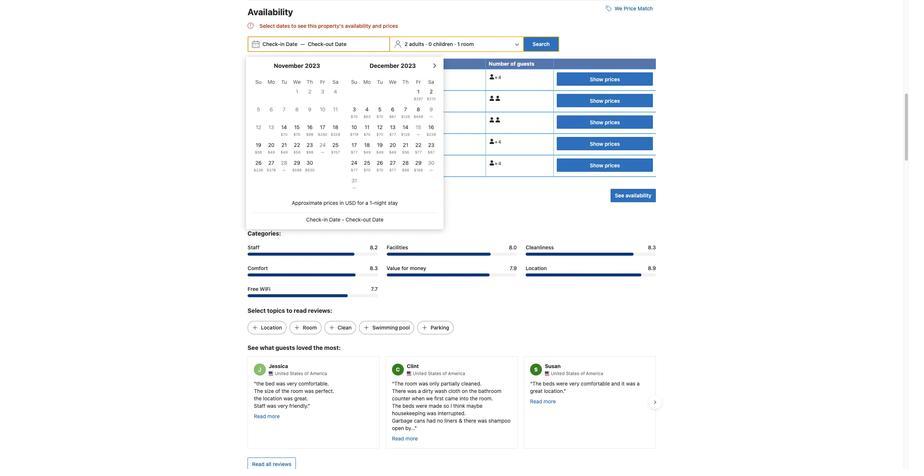 Task type: vqa. For each thing, say whether or not it's contained in the screenshot.


Task type: describe. For each thing, give the bounding box(es) containing it.
bed inside the " the bed was very comfortable. the size of the room was perfect. the location was great. staff was very friendly.
[[266, 381, 275, 387]]

1 horizontal spatial ·
[[426, 41, 427, 47]]

0 horizontal spatial 7.9
[[250, 211, 258, 218]]

27 December 2023 checkbox
[[387, 159, 399, 176]]

1 horizontal spatial reviews
[[302, 211, 323, 218]]

the up there
[[395, 381, 404, 387]]

deluxe for deluxe queen room with two queen beds
[[254, 159, 272, 165]]

0 vertical spatial with
[[351, 73, 362, 79]]

2 horizontal spatial ·
[[455, 41, 456, 47]]

it
[[622, 381, 625, 387]]

strip
[[254, 73, 267, 79]]

date left -
[[329, 217, 341, 223]]

2 $210
[[427, 88, 436, 101]]

$56 for 19
[[255, 150, 262, 155]]

0 vertical spatial for
[[358, 200, 364, 206]]

28 for 28 $98
[[403, 160, 409, 166]]

$70 for 26
[[377, 168, 384, 172]]

date down 'property's'
[[335, 41, 347, 47]]

4 for strip view king room or queen room with two queen beds
[[499, 75, 501, 80]]

money
[[410, 265, 427, 272]]

— for 15
[[417, 132, 420, 137]]

17 $77
[[351, 142, 358, 155]]

20 for the 20 december 2023 option
[[390, 142, 396, 148]]

2 horizontal spatial reviews
[[346, 211, 364, 218]]

cleanliness
[[526, 244, 554, 251]]

10 for 10 $119
[[352, 124, 357, 130]]

30 December 2023 checkbox
[[425, 159, 438, 176]]

0 vertical spatial staff
[[248, 244, 260, 251]]

$77 for 24
[[351, 168, 358, 172]]

check-out date button
[[305, 38, 350, 51]]

see for see what guests loved the most:
[[248, 345, 259, 351]]

6 $87
[[389, 106, 396, 119]]

$70 for 5
[[377, 114, 384, 119]]

topics
[[267, 308, 285, 314]]

great.
[[294, 395, 308, 402]]

" for " the room was only partially cleaned. there was a dirty wash cloth on the bathroom counter when we first came into the room. the beds were made so i think maybe housekeeping was interrupted. garbage cans had no liners & there was shampoo open by...
[[392, 381, 395, 387]]

we price match
[[615, 5, 653, 12]]

17 November 2023 checkbox
[[316, 124, 329, 140]]

1 vertical spatial for
[[402, 265, 409, 272]]

8 for 8
[[295, 106, 299, 113]]

22 $56
[[294, 142, 301, 155]]

15 —
[[416, 124, 421, 137]]

bathroom
[[479, 388, 502, 394]]

3 america from the left
[[586, 371, 604, 376]]

4 December 2023 checkbox
[[361, 106, 374, 122]]

29 for 29 $168
[[415, 160, 422, 166]]

$49 for 21 november 2023 checkbox
[[281, 150, 288, 155]]

1 $297
[[414, 88, 423, 101]]

location 8.9 meter
[[526, 274, 656, 277]]

5 for 5 $70
[[379, 106, 382, 113]]

5 December 2023 checkbox
[[374, 106, 387, 122]]

4 for deluxe queen room with two queen beds
[[499, 161, 501, 166]]

united states of america for partially
[[413, 371, 465, 376]]

check- down this
[[308, 41, 326, 47]]

th for november
[[307, 79, 313, 85]]

view
[[268, 73, 280, 79]]

search
[[533, 41, 550, 47]]

was up when
[[408, 388, 417, 394]]

$280
[[318, 132, 328, 137]]

deluxe for deluxe king room or queen room with two queen beds
[[254, 137, 272, 144]]

22 for 22 $77
[[416, 142, 422, 148]]

21 $56
[[402, 142, 409, 155]]

had
[[427, 418, 436, 424]]

2 inside 'checkbox'
[[308, 88, 312, 95]]

24 December 2023 checkbox
[[348, 159, 361, 176]]

0 vertical spatial two
[[363, 73, 374, 79]]

19 $49
[[377, 142, 384, 155]]

28 —
[[281, 160, 287, 172]]

8.0
[[509, 244, 517, 251]]

24 November 2023 checkbox
[[316, 142, 329, 158]]

0 vertical spatial or
[[310, 73, 316, 79]]

bed down view
[[264, 81, 272, 87]]

2 adults · 0 children · 1 room
[[405, 41, 474, 47]]

2 show from the top
[[590, 98, 604, 104]]

open
[[392, 425, 404, 431]]

check-in date button
[[260, 38, 301, 51]]

made
[[429, 403, 442, 409]]

cleanliness 8.3 meter
[[526, 253, 656, 256]]

united states of america image for jessica
[[269, 372, 273, 376]]

$77 for 22
[[415, 150, 422, 155]]

match
[[638, 5, 653, 12]]

1 king from the top
[[254, 81, 263, 87]]

16 December 2023 checkbox
[[425, 124, 438, 140]]

this is a carousel with rotating slides. it displays featured reviews of the property. use the next and previous buttons to navigate. region
[[242, 354, 662, 452]]

rated good element
[[263, 211, 277, 218]]

mo for november
[[268, 79, 275, 85]]

1 down room type
[[251, 81, 253, 87]]

see availability
[[615, 192, 652, 199]]

check-in date - check-out date
[[306, 217, 384, 223]]

11 for 11 $70
[[365, 124, 370, 130]]

" for " the beds were very comfortable and it was a great location.
[[530, 381, 533, 387]]

9 for 9 —
[[430, 106, 433, 113]]

25 $70
[[364, 160, 371, 172]]

we price match button
[[603, 2, 656, 15]]

comfortable
[[581, 381, 610, 387]]

came
[[445, 395, 458, 402]]

$77 for 27
[[390, 168, 396, 172]]

0 vertical spatial all
[[339, 211, 345, 218]]

1 November 2023 checkbox
[[291, 88, 304, 104]]

27 $378
[[267, 160, 276, 172]]

1 vertical spatial and
[[282, 103, 290, 108]]

30 for 30 $630
[[307, 160, 313, 166]]

2 adults · 0 children · 1 room button
[[391, 37, 523, 51]]

0 vertical spatial beds
[[393, 73, 406, 79]]

10 November 2023 checkbox
[[316, 106, 329, 122]]

november
[[274, 62, 304, 69]]

select for select dates to see this property's availability and prices
[[260, 23, 275, 29]]

23 December 2023 checkbox
[[425, 142, 438, 158]]

location
[[263, 395, 282, 402]]

11 November 2023 checkbox
[[329, 106, 342, 122]]

deluxe king room or queen room with two queen beds link
[[251, 137, 397, 144]]

housekeeping
[[392, 410, 426, 417]]

room down november 2023
[[294, 73, 309, 79]]

24 —
[[320, 142, 326, 155]]

16 $98
[[306, 124, 314, 137]]

20 $49 for 20 november 2023 checkbox
[[268, 142, 275, 155]]

no
[[437, 418, 443, 424]]

the inside the " the bed was very comfortable. the size of the room was perfect. the location was great. staff was very friendly.
[[254, 388, 263, 394]]

$168
[[414, 168, 423, 172]]

review categories element
[[248, 229, 281, 238]]

bed down 6 checkbox
[[264, 124, 272, 130]]

8 $448
[[414, 106, 423, 119]]

0 vertical spatial location
[[526, 265, 547, 272]]

deluxe queen room with two queen beds
[[254, 159, 362, 165]]

room down $329
[[326, 137, 341, 144]]

21 December 2023 checkbox
[[399, 142, 412, 158]]

26 for 26 $238
[[255, 160, 262, 166]]

select dates to see this property's availability and prices
[[260, 23, 398, 29]]

deluxe king room or queen room with two queen beds
[[254, 137, 397, 144]]

sa for december 2023
[[428, 79, 435, 85]]

november 2023
[[274, 62, 320, 69]]

was up friendly. in the left of the page
[[284, 395, 293, 402]]

2 1 king bed from the top
[[251, 103, 272, 108]]

2 vertical spatial with
[[307, 159, 318, 165]]

14 November 2023 checkbox
[[278, 124, 291, 140]]

there
[[392, 388, 406, 394]]

19 December 2023 checkbox
[[374, 142, 387, 158]]

23 November 2023 checkbox
[[304, 142, 316, 158]]

free wifi
[[248, 286, 271, 292]]

property's
[[318, 23, 344, 29]]

of inside the " the bed was very comfortable. the size of the room was perfect. the location was great. staff was very friendly.
[[276, 388, 280, 394]]

check- up 'type'
[[263, 41, 280, 47]]

s
[[535, 367, 538, 373]]

read all reviews inside button
[[252, 461, 292, 467]]

wifi
[[260, 286, 271, 292]]

states for comfortable
[[566, 371, 580, 376]]

0 vertical spatial read all reviews
[[326, 211, 364, 218]]

2 November 2023 checkbox
[[304, 88, 316, 104]]

$70 for 11
[[364, 132, 371, 137]]

2 inside the 2 $210
[[430, 88, 433, 95]]

was right there
[[478, 418, 487, 424]]

date down night
[[372, 217, 384, 223]]

17 for 17 $280
[[320, 124, 325, 130]]

0 horizontal spatial ·
[[279, 211, 281, 218]]

read more button for the beds were very comfortable and it was a great location.
[[530, 398, 556, 405]]

22 November 2023 checkbox
[[291, 142, 304, 158]]

3 1 king bed from the top
[[251, 124, 272, 130]]

we inside we price match 'dropdown button'
[[615, 5, 623, 12]]

was up dirty
[[419, 381, 428, 387]]

$98 for 28
[[402, 168, 409, 172]]

check- right -
[[346, 217, 363, 223]]

2023 for november 2023
[[305, 62, 320, 69]]

room down read
[[303, 325, 317, 331]]

4 king from the top
[[254, 146, 263, 151]]

2 king from the top
[[254, 103, 263, 108]]

states for partially
[[428, 371, 442, 376]]

interrupted.
[[438, 410, 466, 417]]

room up "4" option in the top left of the page
[[335, 73, 349, 79]]

19 $56
[[255, 142, 262, 155]]

— for 31
[[353, 186, 356, 190]]

check- down approximate
[[306, 217, 324, 223]]

6 November 2023 checkbox
[[265, 106, 278, 122]]

1 left sofa
[[291, 103, 293, 108]]

18 $49
[[364, 142, 371, 155]]

17 $280
[[318, 124, 328, 137]]

read more for " the beds were very comfortable and it was a great location.
[[530, 398, 556, 405]]

guest reviews element
[[248, 189, 608, 201]]

$70 for 14
[[281, 132, 288, 137]]

clean
[[338, 325, 352, 331]]

bed right 19 $56
[[264, 146, 272, 151]]

th for december
[[403, 79, 409, 85]]

— for 24
[[321, 150, 324, 155]]

read more button for the room was only partially cleaned. there was a dirty wash cloth on the bathroom counter when we first came into the room. the beds were made so i think maybe housekeeping was interrupted. garbage cans had no liners & there was shampoo open by...
[[392, 435, 418, 443]]

value for money 7.9 meter
[[387, 274, 517, 277]]

susan
[[545, 363, 561, 369]]

19 November 2023 checkbox
[[252, 142, 265, 158]]

more for " the bed was very comfortable. the size of the room was perfect. the location was great. staff was very friendly.
[[268, 413, 280, 420]]

0 horizontal spatial 2 queen beds
[[251, 167, 279, 173]]

great
[[530, 388, 543, 394]]

9 November 2023 checkbox
[[304, 106, 316, 122]]

— down see
[[301, 41, 305, 47]]

3 December 2023 checkbox
[[348, 106, 361, 122]]

grid for december
[[348, 75, 438, 194]]

3 show from the top
[[590, 119, 604, 125]]

23 for 23 $98
[[307, 142, 313, 148]]

25 $157
[[331, 142, 340, 155]]

$119
[[350, 132, 359, 137]]

think
[[454, 403, 465, 409]]

$87 for 6
[[389, 114, 396, 119]]

fr for november 2023
[[320, 79, 325, 85]]

0 vertical spatial a
[[366, 200, 368, 206]]

$210
[[427, 97, 436, 101]]

1 left 6 checkbox
[[251, 103, 253, 108]]

17 December 2023 checkbox
[[348, 142, 361, 158]]

room up $598
[[291, 159, 305, 165]]

26 December 2023 checkbox
[[374, 159, 387, 176]]

the inside " the beds were very comfortable and it was a great location.
[[533, 381, 542, 387]]

4 1 king bed from the top
[[251, 146, 272, 151]]

availability
[[248, 7, 293, 17]]

prices inside "select dates to see this property's availability and prices" region
[[383, 23, 398, 29]]

a for " the beds were very comfortable and it was a great location.
[[637, 381, 640, 387]]

united states of america for comfortable
[[551, 371, 604, 376]]

1 vertical spatial in
[[340, 200, 344, 206]]

free wifi 7.7 meter
[[248, 295, 378, 298]]

14,102
[[282, 211, 300, 218]]

30 —
[[428, 160, 435, 172]]

stay
[[388, 200, 398, 206]]

8.3 for cleanliness
[[648, 244, 656, 251]]

approximate prices in usd for a 1-night stay
[[292, 200, 398, 206]]

29 $168
[[414, 160, 423, 172]]

1 inside 1 $297
[[417, 88, 420, 95]]

1 vertical spatial beds
[[384, 137, 397, 144]]

1 down the 5 november 2023 checkbox
[[251, 124, 253, 130]]

1 horizontal spatial or
[[302, 137, 307, 144]]

28 for 28 —
[[281, 160, 287, 166]]

2 vertical spatial two
[[319, 159, 330, 165]]

0 vertical spatial king
[[282, 73, 293, 79]]

clint
[[407, 363, 419, 369]]

5 November 2023 checkbox
[[252, 106, 265, 122]]

first
[[435, 395, 444, 402]]

availability inside see availability button
[[626, 192, 652, 199]]

swimming
[[373, 325, 398, 331]]

0 horizontal spatial queen
[[255, 167, 268, 173]]

select topics to read reviews:
[[248, 308, 332, 314]]

8 November 2023 checkbox
[[291, 106, 304, 122]]

3 × 4 from the top
[[495, 161, 501, 166]]

7 November 2023 checkbox
[[278, 106, 291, 122]]

bed left "7 november 2023" checkbox
[[264, 103, 272, 108]]

4 $63
[[364, 106, 371, 119]]

5 $70
[[377, 106, 384, 119]]

29 for 29 $598
[[294, 160, 300, 166]]

facilities 8.0 meter
[[387, 253, 517, 256]]

1 left 19 $56
[[251, 146, 253, 151]]

very down "location"
[[278, 403, 288, 409]]

× 4 for beds
[[495, 139, 501, 145]]

1 vertical spatial with
[[342, 137, 353, 144]]

bed right sofa
[[305, 103, 313, 108]]

1-
[[370, 200, 375, 206]]

united states of america for comfortable.
[[275, 371, 327, 376]]

guests for of
[[517, 61, 535, 67]]

in for -
[[324, 217, 328, 223]]

we for november 2023
[[293, 79, 301, 85]]

10 for 10
[[320, 106, 326, 113]]

27 November 2023 checkbox
[[265, 159, 278, 176]]

15 for 15 $70
[[294, 124, 300, 130]]

28 November 2023 checkbox
[[278, 159, 291, 176]]

1 vertical spatial king
[[273, 137, 284, 144]]

was up "location"
[[276, 381, 286, 387]]

1 December 2023 checkbox
[[412, 88, 425, 104]]

was down comfortable.
[[305, 388, 314, 394]]

0 horizontal spatial or
[[283, 81, 287, 87]]

room inside the " the bed was very comfortable. the size of the room was perfect. the location was great. staff was very friendly.
[[291, 388, 303, 394]]

9 —
[[430, 106, 433, 119]]

8 for 8 $448
[[417, 106, 420, 113]]

18 for 18 $49
[[364, 142, 370, 148]]

into
[[460, 395, 469, 402]]

read for " the beds were very comfortable and it was a great location.
[[530, 398, 543, 405]]

show prices for deluxe king room or queen room with two queen beds
[[590, 141, 620, 147]]

date down dates
[[286, 41, 298, 47]]

1 vertical spatial 7.9
[[510, 265, 517, 272]]

2 vertical spatial beds
[[349, 159, 362, 165]]

to for dates
[[292, 23, 297, 29]]

22 $77
[[415, 142, 422, 155]]

21 November 2023 checkbox
[[278, 142, 291, 158]]

room up strip
[[251, 61, 265, 67]]

0 vertical spatial and
[[373, 23, 382, 29]]

14 for 14 $70
[[281, 124, 287, 130]]

1 horizontal spatial 2 queen beds
[[288, 81, 317, 87]]

21 for 21 $56
[[403, 142, 409, 148]]

was up had
[[427, 410, 436, 417]]

25 November 2023 checkbox
[[329, 142, 342, 158]]

0 vertical spatial queen
[[292, 81, 305, 87]]

were inside " the beds were very comfortable and it was a great location.
[[557, 381, 568, 387]]

10 December 2023 checkbox
[[348, 124, 361, 140]]

2 up "1 november 2023" option
[[288, 81, 291, 87]]

2 December 2023 checkbox
[[425, 88, 438, 104]]

scored 7.9 element
[[248, 208, 260, 220]]

4 November 2023 checkbox
[[329, 88, 342, 104]]

usd
[[345, 200, 356, 206]]



Task type: locate. For each thing, give the bounding box(es) containing it.
13 November 2023 checkbox
[[265, 124, 278, 140]]

$70 for 25
[[364, 168, 371, 172]]

31 —
[[352, 178, 357, 190]]

4 show prices from the top
[[590, 141, 620, 147]]

1 horizontal spatial guests
[[517, 61, 535, 67]]

select dates to see this property's availability and prices region
[[248, 22, 656, 30]]

1 horizontal spatial sa
[[428, 79, 435, 85]]

see inside button
[[615, 192, 625, 199]]

" right "great"
[[564, 388, 566, 394]]

states up 'only'
[[428, 371, 442, 376]]

1 $49 from the left
[[268, 150, 275, 155]]

beds inside " the room was only partially cleaned. there was a dirty wash cloth on the bathroom counter when we first came into the room. the beds were made so i think maybe housekeeping was interrupted. garbage cans had no liners & there was shampoo open by...
[[403, 403, 415, 409]]

1 horizontal spatial $238
[[427, 132, 436, 137]]

1 horizontal spatial mo
[[364, 79, 371, 85]]

23 inside 23 $98
[[307, 142, 313, 148]]

1 inside 'button'
[[458, 41, 460, 47]]

1 vertical spatial $87
[[428, 150, 435, 155]]

0 vertical spatial 8.3
[[648, 244, 656, 251]]

6 inside 6 $87
[[391, 106, 395, 113]]

beds down "13 $77"
[[384, 137, 397, 144]]

1 × 4 from the top
[[495, 75, 501, 80]]

$77 inside 22 december 2023 'checkbox'
[[415, 150, 422, 155]]

2 $126 from the top
[[401, 132, 410, 137]]

1 fr from the left
[[320, 79, 325, 85]]

the
[[314, 345, 323, 351], [256, 381, 264, 387], [282, 388, 290, 394], [469, 388, 477, 394], [254, 395, 262, 402], [470, 395, 478, 402]]

1 14 from the left
[[281, 124, 287, 130]]

2 30 from the left
[[428, 160, 435, 166]]

3 $56 from the left
[[402, 150, 409, 155]]

24 for 24 $77
[[351, 160, 358, 166]]

3 × from the top
[[495, 161, 498, 166]]

was down "location"
[[267, 403, 276, 409]]

20 November 2023 checkbox
[[265, 142, 278, 158]]

$56 for 22
[[294, 150, 301, 155]]

2023 up strip view king room or queen room with two queen beds link
[[305, 62, 320, 69]]

all inside button
[[266, 461, 272, 467]]

number
[[489, 61, 510, 67]]

2 $56 from the left
[[294, 150, 301, 155]]

20 $49 inside the 20 december 2023 option
[[389, 142, 397, 155]]

" inside the " the bed was very comfortable. the size of the room was perfect. the location was great. staff was very friendly.
[[254, 381, 256, 387]]

6 for 6
[[270, 106, 273, 113]]

1 horizontal spatial fr
[[416, 79, 421, 85]]

2 horizontal spatial america
[[586, 371, 604, 376]]

1 2023 from the left
[[305, 62, 320, 69]]

0 horizontal spatial 6
[[270, 106, 273, 113]]

16 down 9 checkbox on the top left of the page
[[307, 124, 313, 130]]

size
[[265, 388, 274, 394]]

2 sa from the left
[[428, 79, 435, 85]]

20 $49 left 21 $49
[[268, 142, 275, 155]]

0 vertical spatial ×
[[495, 75, 498, 80]]

3 $49 from the left
[[364, 150, 371, 155]]

1 horizontal spatial 11
[[365, 124, 370, 130]]

fr for december 2023
[[416, 79, 421, 85]]

comfort 8.3 meter
[[248, 274, 378, 277]]

11 inside 11 $70
[[365, 124, 370, 130]]

13 inside option
[[269, 124, 274, 130]]

$70 inside 12 december 2023 option
[[377, 132, 384, 137]]

26 $238
[[254, 160, 263, 172]]

2 th from the left
[[403, 79, 409, 85]]

1 horizontal spatial 13
[[390, 124, 396, 130]]

1 tu from the left
[[281, 79, 287, 85]]

$77 for 17
[[351, 150, 358, 155]]

read inside read all reviews button
[[252, 461, 265, 467]]

14 $70
[[281, 124, 288, 137]]

guests down search button
[[517, 61, 535, 67]]

27
[[268, 160, 274, 166], [390, 160, 396, 166]]

19 inside 19 $56
[[256, 142, 261, 148]]

16 for 16 $238
[[429, 124, 434, 130]]

$49 inside 20 november 2023 checkbox
[[268, 150, 275, 155]]

beds inside " the beds were very comfortable and it was a great location.
[[543, 381, 555, 387]]

in for —
[[280, 41, 285, 47]]

search button
[[524, 37, 559, 51]]

1 16 from the left
[[307, 124, 313, 130]]

read more button
[[530, 398, 556, 405], [254, 413, 280, 420], [392, 435, 418, 443]]

4 for deluxe king room or queen room with two queen beds
[[499, 139, 501, 145]]

the up "great"
[[533, 381, 542, 387]]

$63
[[364, 114, 371, 119]]

1 vertical spatial two
[[354, 137, 365, 144]]

6 inside checkbox
[[270, 106, 273, 113]]

su for november
[[255, 79, 262, 85]]

3 states from the left
[[566, 371, 580, 376]]

11 for 11
[[333, 106, 338, 113]]

× for queen
[[495, 75, 498, 80]]

1 horizontal spatial 22
[[416, 142, 422, 148]]

2 vertical spatial more
[[406, 436, 418, 442]]

2 united from the left
[[413, 371, 427, 376]]

$98 for 23
[[306, 150, 314, 155]]

counter
[[392, 395, 411, 402]]

$70 inside "3 december 2023" option
[[351, 114, 358, 119]]

$77 left 18 december 2023 checkbox
[[351, 150, 358, 155]]

read for " the bed was very comfortable. the size of the room was perfect. the location was great. staff was very friendly.
[[254, 413, 266, 420]]

0 horizontal spatial 8.3
[[370, 265, 378, 272]]

15 November 2023 checkbox
[[291, 124, 304, 140]]

20 $49 left 21 $56
[[389, 142, 397, 155]]

4 $49 from the left
[[377, 150, 384, 155]]

28 inside 28 $98
[[403, 160, 409, 166]]

read more button down by...
[[392, 435, 418, 443]]

0 horizontal spatial sa
[[333, 79, 339, 85]]

15 inside the 15 $70
[[294, 124, 300, 130]]

14 inside 14 $126
[[403, 124, 409, 130]]

0 vertical spatial 2 queen beds
[[288, 81, 317, 87]]

$70 right $119
[[364, 132, 371, 137]]

$49 right 20 november 2023 checkbox
[[281, 150, 288, 155]]

1 america from the left
[[310, 371, 327, 376]]

0 horizontal spatial "
[[308, 403, 310, 409]]

read more down by...
[[392, 436, 418, 442]]

1 30 from the left
[[307, 160, 313, 166]]

th up 2 november 2023 'checkbox'
[[307, 79, 313, 85]]

0 horizontal spatial 22
[[294, 142, 300, 148]]

2 united states of america from the left
[[413, 371, 465, 376]]

out for check-in date - check-out date
[[363, 217, 371, 223]]

$70 inside 14 november 2023 checkbox
[[281, 132, 288, 137]]

-
[[342, 217, 344, 223]]

10 inside 10 $119
[[352, 124, 357, 130]]

america for cloth
[[448, 371, 465, 376]]

1 horizontal spatial states
[[428, 371, 442, 376]]

$87 right 5 december 2023 checkbox
[[389, 114, 396, 119]]

1 united from the left
[[275, 371, 289, 376]]

1 horizontal spatial 23
[[428, 142, 435, 148]]

1 20 from the left
[[268, 142, 275, 148]]

to
[[292, 23, 297, 29], [287, 308, 292, 314]]

$77 right 21 december 2023 option on the left top of page
[[415, 150, 422, 155]]

1 vertical spatial a
[[637, 381, 640, 387]]

0 vertical spatial read more
[[530, 398, 556, 405]]

$98 inside 23 november 2023 option
[[306, 150, 314, 155]]

3 show prices from the top
[[590, 119, 620, 125]]

beds left "28 —"
[[269, 167, 279, 173]]

th
[[307, 79, 313, 85], [403, 79, 409, 85]]

19 for 19 $49
[[377, 142, 383, 148]]

beds
[[307, 81, 317, 87], [269, 167, 279, 173], [543, 381, 555, 387], [403, 403, 415, 409]]

— right $168
[[430, 168, 433, 172]]

we left price
[[615, 5, 623, 12]]

1 vertical spatial 8.3
[[370, 265, 378, 272]]

14 $126
[[401, 124, 410, 137]]

1 vertical spatial location
[[261, 325, 282, 331]]

1 horizontal spatial 7
[[404, 106, 407, 113]]

26 for 26 $70
[[377, 160, 383, 166]]

$87 for 23
[[428, 150, 435, 155]]

united down the clint
[[413, 371, 427, 376]]

room.
[[479, 395, 493, 402]]

adults
[[409, 41, 424, 47]]

2 tu from the left
[[377, 79, 383, 85]]

guests for what
[[276, 345, 295, 351]]

1 deluxe from the top
[[254, 137, 272, 144]]

× 4
[[495, 75, 501, 80], [495, 139, 501, 145], [495, 161, 501, 166]]

1 inside option
[[296, 88, 298, 95]]

of
[[511, 61, 516, 67], [305, 371, 309, 376], [443, 371, 447, 376], [581, 371, 585, 376], [276, 388, 280, 394]]

2 22 from the left
[[416, 142, 422, 148]]

14 inside '14 $70'
[[281, 124, 287, 130]]

10 inside option
[[320, 106, 326, 113]]

25 up $157
[[333, 142, 339, 148]]

18 December 2023 checkbox
[[361, 142, 374, 158]]

18 up $329
[[333, 124, 338, 130]]

" for " the bed was very comfortable. the size of the room was perfect. the location was great. staff was very friendly.
[[254, 381, 256, 387]]

0 horizontal spatial 7
[[283, 106, 286, 113]]

2 5 from the left
[[379, 106, 382, 113]]

of up comfortable.
[[305, 371, 309, 376]]

december 2023
[[370, 62, 416, 69]]

bed up size
[[266, 381, 275, 387]]

2 × 4 from the top
[[495, 139, 501, 145]]

14 December 2023 checkbox
[[399, 124, 412, 140]]

1 vertical spatial or
[[283, 81, 287, 87]]

1 horizontal spatial availability
[[626, 192, 652, 199]]

21 down the 14 december 2023 option
[[403, 142, 409, 148]]

reviews inside button
[[273, 461, 292, 467]]

26 November 2023 checkbox
[[252, 159, 265, 176]]

3
[[321, 88, 324, 95], [353, 106, 356, 113]]

1 12 from the left
[[256, 124, 261, 130]]

5 for 5
[[257, 106, 260, 113]]

23 inside 23 $87
[[428, 142, 435, 148]]

30 inside 30 $630
[[307, 160, 313, 166]]

2 horizontal spatial united states of america
[[551, 371, 604, 376]]

friendly.
[[290, 403, 308, 409]]

7 December 2023 checkbox
[[399, 106, 412, 122]]

strip view king room or queen room with two queen beds link
[[251, 73, 406, 79]]

8
[[295, 106, 299, 113], [417, 106, 420, 113]]

read more
[[530, 398, 556, 405], [254, 413, 280, 420], [392, 436, 418, 442]]

$56 inside 22 november 2023 checkbox
[[294, 150, 301, 155]]

united for susan
[[551, 371, 565, 376]]

23 $98
[[306, 142, 314, 155]]

2 13 from the left
[[390, 124, 396, 130]]

1 8 from the left
[[295, 106, 299, 113]]

20 $49 inside 20 november 2023 checkbox
[[268, 142, 275, 155]]

more for " the room was only partially cleaned. there was a dirty wash cloth on the bathroom counter when we first came into the room. the beds were made so i think maybe housekeeping was interrupted. garbage cans had no liners & there was shampoo open by...
[[406, 436, 418, 442]]

8.3 up '8.9'
[[648, 244, 656, 251]]

1 6 from the left
[[270, 106, 273, 113]]

7 inside 7 $126
[[404, 106, 407, 113]]

2 states from the left
[[428, 371, 442, 376]]

location
[[526, 265, 547, 272], [261, 325, 282, 331]]

7 $126
[[401, 106, 410, 119]]

1 horizontal spatial read all reviews
[[326, 211, 364, 218]]

13 down 6 december 2023 option
[[390, 124, 396, 130]]

29 December 2023 checkbox
[[412, 159, 425, 176]]

3 king from the top
[[254, 124, 263, 130]]

2 grid from the left
[[348, 75, 438, 194]]

with down $119
[[342, 137, 353, 144]]

2023 for december 2023
[[401, 62, 416, 69]]

grid
[[252, 75, 342, 176], [348, 75, 438, 194]]

$70 inside 11 december 2023 "checkbox"
[[364, 132, 371, 137]]

2 show prices from the top
[[590, 98, 620, 104]]

we up "1 november 2023" option
[[293, 79, 301, 85]]

20 $49 for the 20 december 2023 option
[[389, 142, 397, 155]]

good · 14,102 reviews
[[263, 211, 323, 218]]

$98 up deluxe queen room with two queen beds
[[306, 150, 314, 155]]

1 1 king bed from the top
[[251, 81, 272, 87]]

9 inside 9 —
[[430, 106, 433, 113]]

1 7 from the left
[[283, 106, 286, 113]]

$49 for the 20 december 2023 option
[[389, 150, 397, 155]]

12 November 2023 checkbox
[[252, 124, 265, 140]]

maybe
[[467, 403, 483, 409]]

30 November 2023 checkbox
[[304, 159, 316, 176]]

$77 for 13
[[390, 132, 396, 137]]

12 for 12
[[256, 124, 261, 130]]

2 20 $49 from the left
[[389, 142, 397, 155]]

read all reviews button
[[248, 458, 296, 469]]

two down $119
[[354, 137, 365, 144]]

29 inside 29 $598
[[294, 160, 300, 166]]

2 united states of america image from the left
[[407, 372, 412, 376]]

1 23 from the left
[[307, 142, 313, 148]]

3 " from the left
[[530, 381, 533, 387]]

king
[[282, 73, 293, 79], [273, 137, 284, 144]]

0 horizontal spatial $238
[[254, 168, 263, 172]]

$126 inside '7 december 2023' checkbox
[[401, 114, 410, 119]]

more down location.
[[544, 398, 556, 405]]

$49
[[268, 150, 275, 155], [281, 150, 288, 155], [364, 150, 371, 155], [377, 150, 384, 155], [389, 150, 397, 155]]

2 horizontal spatial "
[[564, 388, 566, 394]]

states up " the beds were very comfortable and it was a great location.
[[566, 371, 580, 376]]

united for clint
[[413, 371, 427, 376]]

a right 'it'
[[637, 381, 640, 387]]

2 7 from the left
[[404, 106, 407, 113]]

0 vertical spatial $98
[[306, 132, 314, 137]]

deluxe
[[254, 137, 272, 144], [254, 159, 272, 165]]

21
[[282, 142, 287, 148], [403, 142, 409, 148]]

we for december 2023
[[389, 79, 397, 85]]

2 29 from the left
[[415, 160, 422, 166]]

1 show prices from the top
[[590, 76, 620, 82]]

7 for 7 $126
[[404, 106, 407, 113]]

1 sofa bed
[[291, 103, 313, 108]]

17 inside 17 $280
[[320, 124, 325, 130]]

17 down $119
[[352, 142, 357, 148]]

20 December 2023 checkbox
[[387, 142, 399, 158]]

deluxe queen room with two queen beds link
[[251, 159, 362, 165]]

$77 inside 24 december 2023 checkbox
[[351, 168, 358, 172]]

of for the beds were very comfortable and it was a great location.
[[581, 371, 585, 376]]

2 horizontal spatial a
[[637, 381, 640, 387]]

5 $49 from the left
[[389, 150, 397, 155]]

location down cleanliness at the right bottom of the page
[[526, 265, 547, 272]]

1 28 from the left
[[281, 160, 287, 166]]

tu for december
[[377, 79, 383, 85]]

see what guests loved the most:
[[248, 345, 341, 351]]

0 horizontal spatial 5
[[257, 106, 260, 113]]

2 16 from the left
[[429, 124, 434, 130]]

4
[[499, 75, 501, 80], [334, 88, 337, 95], [366, 106, 369, 113], [499, 139, 501, 145], [499, 161, 501, 166]]

$77 right 26 december 2023 checkbox
[[390, 168, 396, 172]]

availability inside "select dates to see this property's availability and prices" region
[[345, 23, 371, 29]]

of right the number
[[511, 61, 516, 67]]

29 November 2023 checkbox
[[291, 159, 304, 176]]

see for see availability
[[615, 192, 625, 199]]

was inside " the beds were very comfortable and it was a great location.
[[626, 381, 636, 387]]

2 deluxe from the top
[[254, 159, 272, 165]]

28 inside option
[[281, 160, 287, 166]]

" the bed was very comfortable. the size of the room was perfect. the location was great. staff was very friendly.
[[254, 381, 334, 409]]

1 20 $49 from the left
[[268, 142, 275, 155]]

30 $630
[[305, 160, 315, 172]]

read more down "location"
[[254, 413, 280, 420]]

1 show from the top
[[590, 76, 604, 82]]

31 December 2023 checkbox
[[348, 177, 361, 194]]

24 for 24 —
[[320, 142, 326, 148]]

0 horizontal spatial guests
[[276, 345, 295, 351]]

— inside 15 —
[[417, 132, 420, 137]]

beds up 2 november 2023 'checkbox'
[[307, 81, 317, 87]]

for right value on the left of the page
[[402, 265, 409, 272]]

4 inside option
[[334, 88, 337, 95]]

— right the 14 december 2023 option
[[417, 132, 420, 137]]

$56 inside 19 november 2023 option
[[255, 150, 262, 155]]

13 December 2023 checkbox
[[387, 124, 399, 140]]

0 horizontal spatial see
[[248, 345, 259, 351]]

1 vertical spatial 25
[[364, 160, 370, 166]]

"
[[564, 388, 566, 394], [308, 403, 310, 409], [415, 425, 417, 431]]

price
[[624, 5, 637, 12]]

0 vertical spatial 7.9
[[250, 211, 258, 218]]

25 December 2023 checkbox
[[361, 159, 374, 176]]

prices
[[383, 23, 398, 29], [605, 76, 620, 82], [605, 98, 620, 104], [605, 119, 620, 125], [605, 141, 620, 147], [605, 162, 620, 169], [324, 200, 338, 206]]

2 × from the top
[[495, 139, 498, 145]]

mo down december
[[364, 79, 371, 85]]

— down deluxe king room or queen room with two queen beds 'link'
[[321, 150, 324, 155]]

1 horizontal spatial location
[[526, 265, 547, 272]]

$70 inside the 15 november 2023 checkbox
[[294, 132, 301, 137]]

5 show from the top
[[590, 162, 604, 169]]

· left 0
[[426, 41, 427, 47]]

1 vertical spatial queen
[[255, 167, 268, 173]]

0 horizontal spatial $56
[[255, 150, 262, 155]]

show for deluxe king room or queen room with two queen beds
[[590, 141, 604, 147]]

mo for december
[[364, 79, 371, 85]]

$297
[[414, 97, 423, 101]]

1 horizontal spatial 16
[[429, 124, 434, 130]]

united down jessica
[[275, 371, 289, 376]]

very for comfortable
[[570, 381, 580, 387]]

2 fr from the left
[[416, 79, 421, 85]]

tu for november
[[281, 79, 287, 85]]

4 inside the 4 $63
[[366, 106, 369, 113]]

18
[[333, 124, 338, 130], [364, 142, 370, 148]]

29 inside 29 $168
[[415, 160, 422, 166]]

out for check-in date — check-out date
[[326, 41, 334, 47]]

22 December 2023 checkbox
[[412, 142, 425, 158]]

room down "select dates to see this property's availability and prices" region
[[461, 41, 474, 47]]

— inside 24 —
[[321, 150, 324, 155]]

1 vertical spatial room
[[405, 381, 417, 387]]

read for " the room was only partially cleaned. there was a dirty wash cloth on the bathroom counter when we first came into the room. the beds were made so i think maybe housekeeping was interrupted. garbage cans had no liners & there was shampoo open by...
[[392, 436, 404, 442]]

there
[[464, 418, 477, 424]]

free
[[248, 286, 259, 292]]

approximate
[[292, 200, 322, 206]]

4 show from the top
[[590, 141, 604, 147]]

0 vertical spatial out
[[326, 41, 334, 47]]

1 9 from the left
[[308, 106, 312, 113]]

2 20 from the left
[[390, 142, 396, 148]]

1 horizontal spatial tu
[[377, 79, 383, 85]]

15 inside option
[[416, 124, 421, 130]]

select left topics
[[248, 308, 266, 314]]

16 November 2023 checkbox
[[304, 124, 316, 140]]

queen
[[292, 81, 305, 87], [255, 167, 268, 173]]

a for " the room was only partially cleaned. there was a dirty wash cloth on the bathroom counter when we first came into the room. the beds were made so i think maybe housekeeping was interrupted. garbage cans had no liners & there was shampoo open by...
[[418, 388, 421, 394]]

king left 20 november 2023 checkbox
[[254, 146, 263, 151]]

22 inside 22 $77
[[416, 142, 422, 148]]

c
[[396, 367, 400, 373]]

0 horizontal spatial 14
[[281, 124, 287, 130]]

value for money
[[387, 265, 427, 272]]

2 19 from the left
[[377, 142, 383, 148]]

0 horizontal spatial 18
[[333, 124, 338, 130]]

22 down 15 december 2023 option
[[416, 142, 422, 148]]

$98 inside 28 december 2023 checkbox
[[402, 168, 409, 172]]

reviews:
[[308, 308, 332, 314]]

1 × from the top
[[495, 75, 498, 80]]

30 inside checkbox
[[428, 160, 435, 166]]

1 united states of america from the left
[[275, 371, 327, 376]]

2 left 26 $238
[[251, 167, 253, 173]]

was right 'it'
[[626, 381, 636, 387]]

3 united states of america from the left
[[551, 371, 604, 376]]

1 vertical spatial were
[[416, 403, 428, 409]]

24 inside 24 $77
[[351, 160, 358, 166]]

1 13 from the left
[[269, 124, 274, 130]]

0
[[429, 41, 432, 47]]

15
[[294, 124, 300, 130], [416, 124, 421, 130]]

23 for 23 $87
[[428, 142, 435, 148]]

states for comfortable.
[[290, 371, 303, 376]]

$238 inside 16 december 2023 "option"
[[427, 132, 436, 137]]

$56 for 21
[[402, 150, 409, 155]]

room inside 'button'
[[461, 41, 474, 47]]

9 down $210
[[430, 106, 433, 113]]

15 December 2023 checkbox
[[412, 124, 425, 140]]

read more for " the room was only partially cleaned. there was a dirty wash cloth on the bathroom counter when we first came into the room. the beds were made so i think maybe housekeeping was interrupted. garbage cans had no liners & there was shampoo open by...
[[392, 436, 418, 442]]

parking
[[431, 325, 449, 331]]

&
[[459, 418, 463, 424]]

2 su from the left
[[351, 79, 358, 85]]

3 united states of america image from the left
[[545, 372, 550, 376]]

show prices
[[590, 76, 620, 82], [590, 98, 620, 104], [590, 119, 620, 125], [590, 141, 620, 147], [590, 162, 620, 169]]

18 inside 18 $49
[[364, 142, 370, 148]]

1 horizontal spatial we
[[389, 79, 397, 85]]

$49 for 18 december 2023 checkbox
[[364, 150, 371, 155]]

out
[[326, 41, 334, 47], [363, 217, 371, 223]]

$378
[[267, 168, 276, 172]]

1 15 from the left
[[294, 124, 300, 130]]

1 vertical spatial "
[[308, 403, 310, 409]]

27 up $378 at top left
[[268, 160, 274, 166]]

0 horizontal spatial tu
[[281, 79, 287, 85]]

25 inside 25 $157
[[333, 142, 339, 148]]

14 for 14 $126
[[403, 124, 409, 130]]

19 inside 19 $49
[[377, 142, 383, 148]]

0 vertical spatial deluxe
[[254, 137, 272, 144]]

to for topics
[[287, 308, 292, 314]]

7.7
[[371, 286, 378, 292]]

$98
[[306, 132, 314, 137], [306, 150, 314, 155], [402, 168, 409, 172]]

2 8 from the left
[[417, 106, 420, 113]]

" inside " the room was only partially cleaned. there was a dirty wash cloth on the bathroom counter when we first came into the room. the beds were made so i think maybe housekeeping was interrupted. garbage cans had no liners & there was shampoo open by...
[[392, 381, 395, 387]]

$70 inside 25 december 2023 option
[[364, 168, 371, 172]]

select for select topics to read reviews:
[[248, 308, 266, 314]]

20 inside checkbox
[[268, 142, 275, 148]]

$49 inside the 20 december 2023 option
[[389, 150, 397, 155]]

1 sa from the left
[[333, 79, 339, 85]]

18 inside 18 $329
[[333, 124, 338, 130]]

fr
[[320, 79, 325, 85], [416, 79, 421, 85]]

1 horizontal spatial read more
[[392, 436, 418, 442]]

—
[[301, 41, 305, 47], [430, 114, 433, 119], [417, 132, 420, 137], [321, 150, 324, 155], [283, 168, 286, 172], [430, 168, 433, 172], [353, 186, 356, 190]]

2 inside 'button'
[[405, 41, 408, 47]]

$238 for 26
[[254, 168, 263, 172]]

26 inside 26 $238
[[255, 160, 262, 166]]

2 28 from the left
[[403, 160, 409, 166]]

su for december
[[351, 79, 358, 85]]

2 america from the left
[[448, 371, 465, 376]]

1 king bed down the 5 november 2023 checkbox
[[251, 124, 272, 130]]

$87 inside 23 december 2023 checkbox
[[428, 150, 435, 155]]

2 27 from the left
[[390, 160, 396, 166]]

— left $598
[[283, 168, 286, 172]]

$49 inside 19 december 2023 option
[[377, 150, 384, 155]]

2 15 from the left
[[416, 124, 421, 130]]

2
[[405, 41, 408, 47], [288, 81, 291, 87], [308, 88, 312, 95], [430, 88, 433, 95], [251, 167, 253, 173]]

9 December 2023 checkbox
[[425, 106, 438, 122]]

16 $238
[[427, 124, 436, 137]]

the down counter
[[392, 403, 401, 409]]

18 down 11 december 2023 "checkbox"
[[364, 142, 370, 148]]

0 horizontal spatial more
[[268, 413, 280, 420]]

17 inside the 17 $77
[[352, 142, 357, 148]]

su
[[255, 79, 262, 85], [351, 79, 358, 85]]

grid for november
[[252, 75, 342, 176]]

0 horizontal spatial a
[[366, 200, 368, 206]]

location.
[[544, 388, 564, 394]]

2 horizontal spatial united
[[551, 371, 565, 376]]

1 vertical spatial availability
[[626, 192, 652, 199]]

12 December 2023 checkbox
[[374, 124, 387, 140]]

$126 inside the 14 december 2023 option
[[401, 132, 410, 137]]

read more for " the bed was very comfortable. the size of the room was perfect. the location was great. staff was very friendly.
[[254, 413, 280, 420]]

21 inside 21 $56
[[403, 142, 409, 148]]

16 for 16 $98
[[307, 124, 313, 130]]

of for the bed was very comfortable. the size of the room was perfect. the location was great. staff was very friendly.
[[305, 371, 309, 376]]

bed
[[264, 81, 272, 87], [264, 103, 272, 108], [305, 103, 313, 108], [264, 124, 272, 130], [264, 146, 272, 151], [266, 381, 275, 387]]

1 horizontal spatial 21
[[403, 142, 409, 148]]

1 grid from the left
[[252, 75, 342, 176]]

1 22 from the left
[[294, 142, 300, 148]]

select inside region
[[260, 23, 275, 29]]

and inside " the beds were very comfortable and it was a great location.
[[612, 381, 621, 387]]

1 su from the left
[[255, 79, 262, 85]]

1 5 from the left
[[257, 106, 260, 113]]

room down the 15 $70
[[286, 137, 300, 144]]

5 show prices from the top
[[590, 162, 620, 169]]

1 $56 from the left
[[255, 150, 262, 155]]

0 horizontal spatial 30
[[307, 160, 313, 166]]

3 for 3
[[321, 88, 324, 95]]

2 21 from the left
[[403, 142, 409, 148]]

$70 left 27 december 2023 option
[[377, 168, 384, 172]]

very for comfortable.
[[287, 381, 297, 387]]

read
[[326, 211, 338, 218], [530, 398, 543, 405], [254, 413, 266, 420], [392, 436, 404, 442], [252, 461, 265, 467]]

united states of america image
[[269, 372, 273, 376], [407, 372, 412, 376], [545, 372, 550, 376]]

8.3 left value on the left of the page
[[370, 265, 378, 272]]

0 horizontal spatial 25
[[333, 142, 339, 148]]

6 for 6 $87
[[391, 106, 395, 113]]

0 horizontal spatial were
[[416, 403, 428, 409]]

$126 for 14
[[401, 132, 410, 137]]

$56 right the 20 december 2023 option
[[402, 150, 409, 155]]

1 mo from the left
[[268, 79, 275, 85]]

7 right 6 checkbox
[[283, 106, 286, 113]]

in left -
[[324, 217, 328, 223]]

$56 inside 21 december 2023 option
[[402, 150, 409, 155]]

1 horizontal spatial for
[[402, 265, 409, 272]]

13 inside "13 $77"
[[390, 124, 396, 130]]

8 inside 8 $448
[[417, 106, 420, 113]]

of right size
[[276, 388, 280, 394]]

3 for 3 $70
[[353, 106, 356, 113]]

1 horizontal spatial 10
[[352, 124, 357, 130]]

very inside " the beds were very comfortable and it was a great location.
[[570, 381, 580, 387]]

united states of america image down the clint
[[407, 372, 412, 376]]

1 vertical spatial read more button
[[254, 413, 280, 420]]

0 vertical spatial to
[[292, 23, 297, 29]]

a inside " the room was only partially cleaned. there was a dirty wash cloth on the bathroom counter when we first came into the room. the beds were made so i think maybe housekeeping was interrupted. garbage cans had no liners & there was shampoo open by...
[[418, 388, 421, 394]]

room inside " the room was only partially cleaned. there was a dirty wash cloth on the bathroom counter when we first came into the room. the beds were made so i think maybe housekeeping was interrupted. garbage cans had no liners & there was shampoo open by...
[[405, 381, 417, 387]]

— down "31"
[[353, 186, 356, 190]]

$448
[[414, 114, 423, 119]]

0 horizontal spatial 29
[[294, 160, 300, 166]]

" inside " the beds were very comfortable and it was a great location.
[[530, 381, 533, 387]]

$238
[[427, 132, 436, 137], [254, 168, 263, 172]]

27 inside '27 $77'
[[390, 160, 396, 166]]

0 horizontal spatial th
[[307, 79, 313, 85]]

read more button down "location"
[[254, 413, 280, 420]]

0 horizontal spatial read more
[[254, 413, 280, 420]]

11 December 2023 checkbox
[[361, 124, 374, 140]]

8.9
[[648, 265, 656, 272]]

" for was
[[308, 403, 310, 409]]

sa
[[333, 79, 339, 85], [428, 79, 435, 85]]

0 horizontal spatial united
[[275, 371, 289, 376]]

were inside " the room was only partially cleaned. there was a dirty wash cloth on the bathroom counter when we first came into the room. the beds were made so i think maybe housekeeping was interrupted. garbage cans had no liners & there was shampoo open by...
[[416, 403, 428, 409]]

king
[[254, 81, 263, 87], [254, 103, 263, 108], [254, 124, 263, 130], [254, 146, 263, 151]]

8.3 for comfort
[[370, 265, 378, 272]]

$126 left 15 december 2023 option
[[401, 132, 410, 137]]

× for beds
[[495, 139, 498, 145]]

$87 inside 6 december 2023 option
[[389, 114, 396, 119]]

1 27 from the left
[[268, 160, 274, 166]]

18 November 2023 checkbox
[[329, 124, 342, 140]]

a inside " the beds were very comfortable and it was a great location.
[[637, 381, 640, 387]]

20 for 20 november 2023 checkbox
[[268, 142, 275, 148]]

december
[[370, 62, 400, 69]]

1 united states of america image from the left
[[269, 372, 273, 376]]

1 vertical spatial guests
[[276, 345, 295, 351]]

1 horizontal spatial 9
[[430, 106, 433, 113]]

united for jessica
[[275, 371, 289, 376]]

12 down the 5 november 2023 checkbox
[[256, 124, 261, 130]]

9 right sofa
[[308, 106, 312, 113]]

0 horizontal spatial 26
[[255, 160, 262, 166]]

1 " from the left
[[254, 381, 256, 387]]

with
[[351, 73, 362, 79], [342, 137, 353, 144], [307, 159, 318, 165]]

0 horizontal spatial $87
[[389, 114, 396, 119]]

0 horizontal spatial states
[[290, 371, 303, 376]]

2 9 from the left
[[430, 106, 433, 113]]

2 left adults
[[405, 41, 408, 47]]

$70 for 12
[[377, 132, 384, 137]]

1 up $297
[[417, 88, 420, 95]]

king down strip
[[254, 81, 263, 87]]

of up " the beds were very comfortable and it was a great location.
[[581, 371, 585, 376]]

0 horizontal spatial "
[[254, 381, 256, 387]]

6 December 2023 checkbox
[[387, 106, 399, 122]]

$56 left 20 november 2023 checkbox
[[255, 150, 262, 155]]

$70 inside 5 december 2023 checkbox
[[377, 114, 384, 119]]

america up partially
[[448, 371, 465, 376]]

1 states from the left
[[290, 371, 303, 376]]

1 th from the left
[[307, 79, 313, 85]]

12 inside 12 $70
[[377, 124, 383, 130]]

25 for 25 $157
[[333, 142, 339, 148]]

1 horizontal spatial 20 $49
[[389, 142, 397, 155]]

$70 for 15
[[294, 132, 301, 137]]

14 down '7 december 2023' checkbox
[[403, 124, 409, 130]]

fr up 1 $297
[[416, 79, 421, 85]]

0 vertical spatial $238
[[427, 132, 436, 137]]

2 6 from the left
[[391, 106, 395, 113]]

3 November 2023 checkbox
[[316, 88, 329, 104]]

23 down 16 december 2023 "option"
[[428, 142, 435, 148]]

$70 inside 26 december 2023 checkbox
[[377, 168, 384, 172]]

$238 right 15 december 2023 option
[[427, 132, 436, 137]]

of for the room was only partially cleaned. there was a dirty wash cloth on the bathroom counter when we first came into the room. the beds were made so i think maybe housekeeping was interrupted. garbage cans had no liners & there was shampoo open by...
[[443, 371, 447, 376]]

25 inside 25 $70
[[364, 160, 370, 166]]

0 vertical spatial select
[[260, 23, 275, 29]]

show for deluxe queen room with two queen beds
[[590, 162, 604, 169]]

america for perfect.
[[310, 371, 327, 376]]

show for strip view king room or queen room with two queen beds
[[590, 76, 604, 82]]

united down susan
[[551, 371, 565, 376]]

united states of america image for clint
[[407, 372, 412, 376]]

26 inside 26 $70
[[377, 160, 383, 166]]

type
[[267, 61, 279, 67]]

1 king bed down 12 option on the left top
[[251, 146, 272, 151]]

1 king bed
[[251, 81, 272, 87], [251, 103, 272, 108], [251, 124, 272, 130], [251, 146, 272, 151]]

16 inside 16 $238
[[429, 124, 434, 130]]

— right $448
[[430, 114, 433, 119]]

9 inside checkbox
[[308, 106, 312, 113]]

0 horizontal spatial location
[[261, 325, 282, 331]]

1 horizontal spatial room
[[405, 381, 417, 387]]

1 vertical spatial ×
[[495, 139, 498, 145]]

0 vertical spatial room
[[461, 41, 474, 47]]

6 right the 5 november 2023 checkbox
[[270, 106, 273, 113]]

$98 inside 16 november 2023 option
[[306, 132, 314, 137]]

2 horizontal spatial room
[[461, 41, 474, 47]]

1 horizontal spatial 8.3
[[648, 244, 656, 251]]

children
[[433, 41, 453, 47]]

3 united from the left
[[551, 371, 565, 376]]

0 horizontal spatial 8
[[295, 106, 299, 113]]

loved
[[297, 345, 312, 351]]

7.9
[[250, 211, 258, 218], [510, 265, 517, 272]]

staff 8.2 meter
[[248, 253, 378, 256]]

$49 inside 21 november 2023 checkbox
[[281, 150, 288, 155]]

0 horizontal spatial 19
[[256, 142, 261, 148]]

21 $49
[[281, 142, 288, 155]]

staff inside the " the bed was very comfortable. the size of the room was perfect. the location was great. staff was very friendly.
[[254, 403, 266, 409]]

8 December 2023 checkbox
[[412, 106, 425, 122]]

$126 for 7
[[401, 114, 410, 119]]

states
[[290, 371, 303, 376], [428, 371, 442, 376], [566, 371, 580, 376]]

$98 left $168
[[402, 168, 409, 172]]

1 horizontal spatial 28
[[403, 160, 409, 166]]

28 December 2023 checkbox
[[399, 159, 412, 176]]

×
[[495, 75, 498, 80], [495, 139, 498, 145], [495, 161, 498, 166]]

$49 right 19 december 2023 option
[[389, 150, 397, 155]]

1 21 from the left
[[282, 142, 287, 148]]

0 vertical spatial 25
[[333, 142, 339, 148]]

1 26 from the left
[[255, 160, 262, 166]]

2 " from the left
[[392, 381, 395, 387]]



